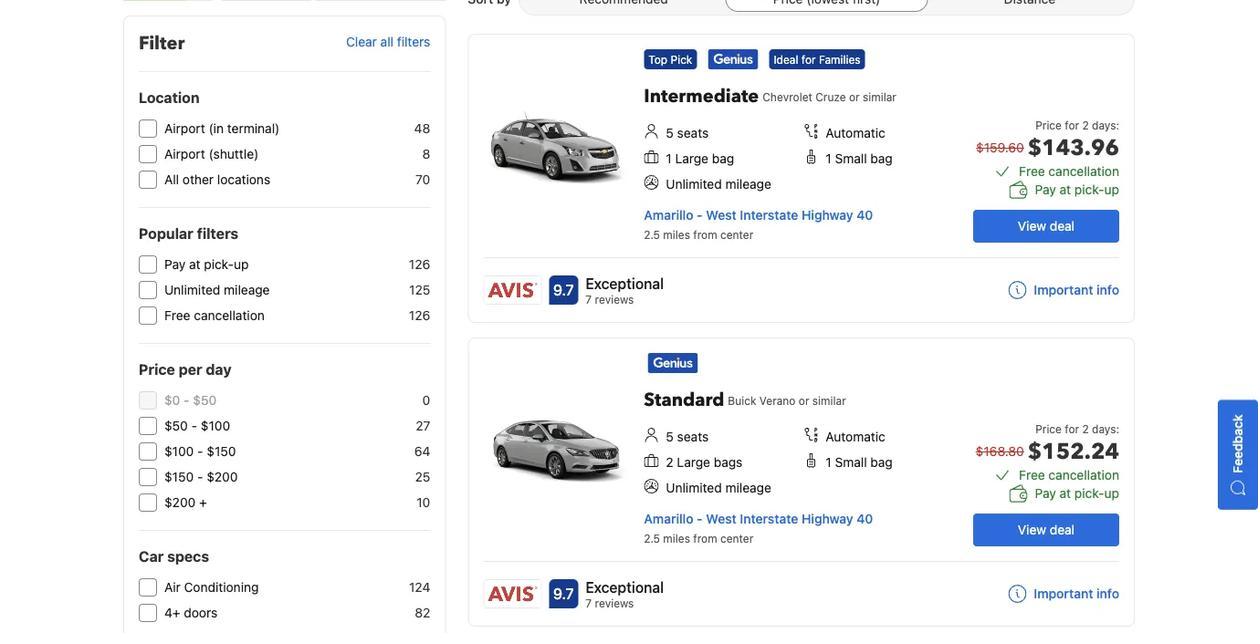 Task type: locate. For each thing, give the bounding box(es) containing it.
amarillo - west interstate highway 40 2.5 miles from center for $143.96
[[644, 208, 873, 241]]

$150
[[207, 444, 236, 459], [164, 470, 194, 485]]

families
[[819, 53, 861, 66]]

for up $143.96
[[1065, 119, 1079, 131]]

free for $152.24
[[1019, 468, 1045, 483]]

1 automatic from the top
[[826, 126, 886, 141]]

up down popular filters
[[234, 257, 249, 272]]

center for $152.24
[[720, 532, 754, 545]]

1 small from the top
[[835, 151, 867, 166]]

$100
[[201, 419, 230, 434], [164, 444, 194, 459]]

1 vertical spatial airport
[[164, 147, 205, 162]]

1 126 from the top
[[409, 257, 430, 272]]

amarillo - west interstate highway 40 2.5 miles from center down bags
[[644, 512, 873, 545]]

0 vertical spatial amarillo - west interstate highway 40 2.5 miles from center
[[644, 208, 873, 241]]

at down $143.96
[[1060, 182, 1071, 197]]

125
[[409, 283, 430, 298]]

126 for free cancellation
[[409, 308, 430, 323]]

0 vertical spatial view deal button
[[973, 210, 1119, 243]]

$150 up '$150 - $200'
[[207, 444, 236, 459]]

mileage for $143.96
[[725, 177, 771, 192]]

1 customer rating 9.7 exceptional element from the top
[[586, 273, 664, 295]]

0 vertical spatial automatic
[[826, 126, 886, 141]]

$143.96
[[1028, 133, 1119, 163]]

0
[[422, 393, 430, 408]]

air
[[164, 580, 181, 595]]

amarillo down 2 large bags
[[644, 512, 694, 527]]

126 down 125
[[409, 308, 430, 323]]

1 horizontal spatial $150
[[207, 444, 236, 459]]

view down $159.60
[[1018, 219, 1046, 234]]

0 vertical spatial center
[[720, 228, 754, 241]]

2 vertical spatial price
[[1036, 423, 1062, 436]]

2 up '$152.24'
[[1082, 423, 1089, 436]]

1 important info from the top
[[1034, 283, 1119, 298]]

48
[[414, 121, 430, 136]]

2 for $152.24
[[1082, 423, 1089, 436]]

large
[[675, 151, 709, 166], [677, 455, 710, 470]]

1 vertical spatial cancellation
[[194, 308, 265, 323]]

small for $152.24
[[835, 455, 867, 470]]

2 view from the top
[[1018, 523, 1046, 538]]

40 for $152.24
[[857, 512, 873, 527]]

miles down 2 large bags
[[663, 532, 690, 545]]

or
[[849, 90, 860, 103], [799, 394, 809, 407]]

2 amarillo - west interstate highway 40 2.5 miles from center from the top
[[644, 512, 873, 545]]

pick- for $152.24
[[1075, 486, 1104, 501]]

1 from from the top
[[693, 228, 717, 241]]

1 vertical spatial exceptional
[[586, 579, 664, 597]]

2 9.7 from the top
[[553, 586, 574, 603]]

similar for $152.24
[[812, 394, 846, 407]]

all other locations
[[164, 172, 270, 187]]

2 amarillo - west interstate highway 40 button from the top
[[644, 512, 873, 527]]

1 seats from the top
[[677, 126, 709, 141]]

1 vertical spatial small
[[835, 455, 867, 470]]

2 up $143.96
[[1082, 119, 1089, 131]]

2 vertical spatial at
[[1060, 486, 1071, 501]]

1 for $152.24
[[826, 455, 832, 470]]

important info button for $143.96
[[1008, 281, 1119, 299]]

pay down price for 2 days: $168.80 $152.24
[[1035, 486, 1056, 501]]

amarillo - west interstate highway 40 2.5 miles from center down 1 large bag
[[644, 208, 873, 241]]

view deal button for $143.96
[[973, 210, 1119, 243]]

seats up 2 large bags
[[677, 430, 709, 445]]

2.5 for $152.24
[[644, 532, 660, 545]]

2.5
[[644, 228, 660, 241], [644, 532, 660, 545]]

days:
[[1092, 119, 1119, 131], [1092, 423, 1119, 436]]

1 vertical spatial or
[[799, 394, 809, 407]]

5 seats up 1 large bag
[[666, 126, 709, 141]]

days: inside price for 2 days: $159.60 $143.96
[[1092, 119, 1119, 131]]

1 amarillo from the top
[[644, 208, 694, 223]]

pick- down '$152.24'
[[1075, 486, 1104, 501]]

- for 0
[[184, 393, 190, 408]]

west down bags
[[706, 512, 737, 527]]

view deal button down '$152.24'
[[973, 514, 1119, 547]]

2 1 small bag from the top
[[826, 455, 893, 470]]

2 inside price for 2 days: $159.60 $143.96
[[1082, 119, 1089, 131]]

2 west from the top
[[706, 512, 737, 527]]

pay down 'popular'
[[164, 257, 186, 272]]

2 2.5 from the top
[[644, 532, 660, 545]]

0 vertical spatial west
[[706, 208, 737, 223]]

2 vertical spatial pay
[[1035, 486, 1056, 501]]

$50 down $0
[[164, 419, 188, 434]]

pick- down popular filters
[[204, 257, 234, 272]]

1 vertical spatial filters
[[197, 225, 239, 242]]

seats up 1 large bag
[[677, 126, 709, 141]]

1 vertical spatial view deal
[[1018, 523, 1075, 538]]

0 vertical spatial days:
[[1092, 119, 1119, 131]]

ideal
[[774, 53, 798, 66]]

1 vertical spatial deal
[[1050, 523, 1075, 538]]

cancellation down '$152.24'
[[1049, 468, 1119, 483]]

1 horizontal spatial or
[[849, 90, 860, 103]]

airport
[[164, 121, 205, 136], [164, 147, 205, 162]]

0 vertical spatial view
[[1018, 219, 1046, 234]]

2 7 from the top
[[586, 597, 592, 610]]

for inside price for 2 days: $168.80 $152.24
[[1065, 423, 1079, 436]]

sort by element
[[519, 0, 1135, 16]]

large down intermediate in the right top of the page
[[675, 151, 709, 166]]

similar inside the intermediate chevrolet cruze or similar
[[863, 90, 897, 103]]

0 vertical spatial important info
[[1034, 283, 1119, 298]]

126 up 125
[[409, 257, 430, 272]]

similar right 'cruze' in the top right of the page
[[863, 90, 897, 103]]

free down price for 2 days: $168.80 $152.24
[[1019, 468, 1045, 483]]

important info button
[[1008, 281, 1119, 299], [1008, 585, 1119, 604]]

- down 2 large bags
[[697, 512, 703, 527]]

- down $100 - $150
[[197, 470, 203, 485]]

seats
[[677, 126, 709, 141], [677, 430, 709, 445]]

supplied by rc - avis image for $143.96
[[484, 277, 541, 304]]

clear
[[346, 34, 377, 49]]

similar
[[863, 90, 897, 103], [812, 394, 846, 407]]

unlimited down popular filters
[[164, 283, 220, 298]]

free cancellation up 'day'
[[164, 308, 265, 323]]

deal down '$152.24'
[[1050, 523, 1075, 538]]

2 5 from the top
[[666, 430, 674, 445]]

$50
[[193, 393, 217, 408], [164, 419, 188, 434]]

1 product card group from the top
[[468, 34, 1141, 323]]

5 up 1 large bag
[[666, 126, 674, 141]]

0 vertical spatial deal
[[1050, 219, 1075, 234]]

1 vertical spatial mileage
[[224, 283, 270, 298]]

2 vertical spatial pay at pick-up
[[1035, 486, 1119, 501]]

small for $143.96
[[835, 151, 867, 166]]

view for $152.24
[[1018, 523, 1046, 538]]

1 important from the top
[[1034, 283, 1093, 298]]

0 vertical spatial interstate
[[740, 208, 798, 223]]

airport for airport (shuttle)
[[164, 147, 205, 162]]

1 vertical spatial 126
[[409, 308, 430, 323]]

- down '$0 - $50'
[[191, 419, 197, 434]]

amarillo for $143.96
[[644, 208, 694, 223]]

unlimited
[[666, 177, 722, 192], [164, 283, 220, 298], [666, 481, 722, 496]]

1 9.7 element from the top
[[549, 276, 578, 305]]

free cancellation down $143.96
[[1019, 164, 1119, 179]]

1 west from the top
[[706, 208, 737, 223]]

2 interstate from the top
[[740, 512, 798, 527]]

west for $152.24
[[706, 512, 737, 527]]

2 left bags
[[666, 455, 674, 470]]

1 vertical spatial up
[[234, 257, 249, 272]]

0 vertical spatial exceptional 7 reviews
[[586, 275, 664, 306]]

view deal for $152.24
[[1018, 523, 1075, 538]]

price up '$152.24'
[[1036, 423, 1062, 436]]

amarillo - west interstate highway 40 button down bags
[[644, 512, 873, 527]]

unlimited mileage down 1 large bag
[[666, 177, 771, 192]]

1 vertical spatial 7
[[586, 597, 592, 610]]

9.7 element for $152.24
[[549, 580, 578, 609]]

1 horizontal spatial $200
[[207, 470, 238, 485]]

1 center from the top
[[720, 228, 754, 241]]

2 vertical spatial pick-
[[1075, 486, 1104, 501]]

or inside the intermediate chevrolet cruze or similar
[[849, 90, 860, 103]]

0 vertical spatial 5 seats
[[666, 126, 709, 141]]

highway
[[802, 208, 853, 223], [802, 512, 853, 527]]

days: up '$152.24'
[[1092, 423, 1119, 436]]

highway for $143.96
[[802, 208, 853, 223]]

automatic
[[826, 126, 886, 141], [826, 430, 886, 445]]

2 inside price for 2 days: $168.80 $152.24
[[1082, 423, 1089, 436]]

free cancellation
[[1019, 164, 1119, 179], [164, 308, 265, 323], [1019, 468, 1119, 483]]

$100 down $50 - $100
[[164, 444, 194, 459]]

mileage
[[725, 177, 771, 192], [224, 283, 270, 298], [725, 481, 771, 496]]

2 airport from the top
[[164, 147, 205, 162]]

0 horizontal spatial $200
[[164, 495, 196, 510]]

west down 1 large bag
[[706, 208, 737, 223]]

0 vertical spatial reviews
[[595, 293, 634, 306]]

2 miles from the top
[[663, 532, 690, 545]]

2 reviews from the top
[[595, 597, 634, 610]]

9.7 element
[[549, 276, 578, 305], [549, 580, 578, 609]]

amarillo down 1 large bag
[[644, 208, 694, 223]]

for right ideal
[[802, 53, 816, 66]]

1 2.5 from the top
[[644, 228, 660, 241]]

0 vertical spatial free cancellation
[[1019, 164, 1119, 179]]

1 vertical spatial from
[[693, 532, 717, 545]]

1 exceptional 7 reviews from the top
[[586, 275, 664, 306]]

or right verano
[[799, 394, 809, 407]]

price inside price for 2 days: $159.60 $143.96
[[1036, 119, 1062, 131]]

center down bags
[[720, 532, 754, 545]]

1 7 from the top
[[586, 293, 592, 306]]

2 days: from the top
[[1092, 423, 1119, 436]]

0 vertical spatial filters
[[397, 34, 430, 49]]

amarillo - west interstate highway 40 2.5 miles from center
[[644, 208, 873, 241], [644, 512, 873, 545]]

1 1 small bag from the top
[[826, 151, 893, 166]]

1 vertical spatial product card group
[[468, 338, 1141, 627]]

days: up $143.96
[[1092, 119, 1119, 131]]

verano
[[759, 394, 796, 407]]

days: inside price for 2 days: $168.80 $152.24
[[1092, 423, 1119, 436]]

1 vertical spatial at
[[189, 257, 200, 272]]

2 9.7 element from the top
[[549, 580, 578, 609]]

exceptional for $152.24
[[586, 579, 664, 597]]

similar inside standard buick verano or similar
[[812, 394, 846, 407]]

cancellation down $143.96
[[1049, 164, 1119, 179]]

2 vertical spatial 2
[[666, 455, 674, 470]]

0 vertical spatial for
[[802, 53, 816, 66]]

2 exceptional 7 reviews from the top
[[586, 579, 664, 610]]

0 vertical spatial $50
[[193, 393, 217, 408]]

5 seats up 2 large bags
[[666, 430, 709, 445]]

product card group containing $143.96
[[468, 34, 1141, 323]]

1 vertical spatial for
[[1065, 119, 1079, 131]]

0 vertical spatial highway
[[802, 208, 853, 223]]

interstate
[[740, 208, 798, 223], [740, 512, 798, 527]]

2 40 from the top
[[857, 512, 873, 527]]

from down 2 large bags
[[693, 532, 717, 545]]

0 vertical spatial up
[[1104, 182, 1119, 197]]

free
[[1019, 164, 1045, 179], [164, 308, 190, 323], [1019, 468, 1045, 483]]

west for $143.96
[[706, 208, 737, 223]]

2 info from the top
[[1097, 587, 1119, 602]]

1 horizontal spatial $100
[[201, 419, 230, 434]]

0 vertical spatial pick-
[[1075, 182, 1104, 197]]

for up '$152.24'
[[1065, 423, 1079, 436]]

$200 up +
[[207, 470, 238, 485]]

1 vertical spatial supplied by rc - avis image
[[484, 581, 541, 608]]

price left per
[[139, 361, 175, 378]]

1 vertical spatial miles
[[663, 532, 690, 545]]

- up '$150 - $200'
[[197, 444, 203, 459]]

1 important info button from the top
[[1008, 281, 1119, 299]]

amarillo
[[644, 208, 694, 223], [644, 512, 694, 527]]

free cancellation for $143.96
[[1019, 164, 1119, 179]]

- for 27
[[191, 419, 197, 434]]

1 view from the top
[[1018, 219, 1046, 234]]

0 vertical spatial from
[[693, 228, 717, 241]]

unlimited mileage down bags
[[666, 481, 771, 496]]

chevrolet
[[763, 90, 813, 103]]

1 5 from the top
[[666, 126, 674, 141]]

0 vertical spatial supplied by rc - avis image
[[484, 277, 541, 304]]

2 from from the top
[[693, 532, 717, 545]]

customer rating 9.7 exceptional element for $143.96
[[586, 273, 664, 295]]

1 miles from the top
[[663, 228, 690, 241]]

for inside price for 2 days: $159.60 $143.96
[[1065, 119, 1079, 131]]

$150 up "$200 +" at the bottom left
[[164, 470, 194, 485]]

$50 up $50 - $100
[[193, 393, 217, 408]]

automatic for $143.96
[[826, 126, 886, 141]]

2 5 seats from the top
[[666, 430, 709, 445]]

1 vertical spatial exceptional 7 reviews
[[586, 579, 664, 610]]

at down '$152.24'
[[1060, 486, 1071, 501]]

1 view deal button from the top
[[973, 210, 1119, 243]]

similar for $143.96
[[863, 90, 897, 103]]

bags
[[714, 455, 743, 470]]

unlimited mileage
[[666, 177, 771, 192], [164, 283, 270, 298], [666, 481, 771, 496]]

2 deal from the top
[[1050, 523, 1075, 538]]

all
[[164, 172, 179, 187]]

1 vertical spatial info
[[1097, 587, 1119, 602]]

filters right 'popular'
[[197, 225, 239, 242]]

or inside standard buick verano or similar
[[799, 394, 809, 407]]

days: for $152.24
[[1092, 423, 1119, 436]]

1 large bag
[[666, 151, 734, 166]]

2 vertical spatial unlimited
[[666, 481, 722, 496]]

1 40 from the top
[[857, 208, 873, 223]]

0 horizontal spatial or
[[799, 394, 809, 407]]

0 vertical spatial 2
[[1082, 119, 1089, 131]]

1 vertical spatial amarillo - west interstate highway 40 button
[[644, 512, 873, 527]]

2 important info button from the top
[[1008, 585, 1119, 604]]

pick- down $143.96
[[1075, 182, 1104, 197]]

1 vertical spatial days:
[[1092, 423, 1119, 436]]

miles down 1 large bag
[[663, 228, 690, 241]]

2 highway from the top
[[802, 512, 853, 527]]

1 deal from the top
[[1050, 219, 1075, 234]]

or right 'cruze' in the top right of the page
[[849, 90, 860, 103]]

0 vertical spatial small
[[835, 151, 867, 166]]

amarillo - west interstate highway 40 button for $143.96
[[644, 208, 873, 223]]

2 exceptional from the top
[[586, 579, 664, 597]]

view deal
[[1018, 219, 1075, 234], [1018, 523, 1075, 538]]

$100 up $100 - $150
[[201, 419, 230, 434]]

1 vertical spatial 5
[[666, 430, 674, 445]]

1 vertical spatial unlimited mileage
[[164, 283, 270, 298]]

up down $143.96
[[1104, 182, 1119, 197]]

0 horizontal spatial similar
[[812, 394, 846, 407]]

1 interstate from the top
[[740, 208, 798, 223]]

2 important from the top
[[1034, 587, 1093, 602]]

82
[[415, 606, 430, 621]]

1 vertical spatial 2.5
[[644, 532, 660, 545]]

0 horizontal spatial filters
[[197, 225, 239, 242]]

1 view deal from the top
[[1018, 219, 1075, 234]]

pay at pick-up down '$152.24'
[[1035, 486, 1119, 501]]

amarillo - west interstate highway 40 button down 1 large bag
[[644, 208, 873, 223]]

airport (in terminal)
[[164, 121, 280, 136]]

1 vertical spatial similar
[[812, 394, 846, 407]]

view for $143.96
[[1018, 219, 1046, 234]]

location
[[139, 89, 200, 106]]

seats for $152.24
[[677, 430, 709, 445]]

free down price for 2 days: $159.60 $143.96
[[1019, 164, 1045, 179]]

miles
[[663, 228, 690, 241], [663, 532, 690, 545]]

deal down $143.96
[[1050, 219, 1075, 234]]

- for 64
[[197, 444, 203, 459]]

intermediate
[[644, 84, 759, 109]]

view down the $168.80
[[1018, 523, 1046, 538]]

2 center from the top
[[720, 532, 754, 545]]

pay down price for 2 days: $159.60 $143.96
[[1035, 182, 1056, 197]]

0 vertical spatial miles
[[663, 228, 690, 241]]

2 126 from the top
[[409, 308, 430, 323]]

miles for $152.24
[[663, 532, 690, 545]]

cancellation for $143.96
[[1049, 164, 1119, 179]]

cancellation up 'day'
[[194, 308, 265, 323]]

price per day
[[139, 361, 232, 378]]

5 down the standard
[[666, 430, 674, 445]]

mileage for $152.24
[[725, 481, 771, 496]]

important info for $152.24
[[1034, 587, 1119, 602]]

5 seats
[[666, 126, 709, 141], [666, 430, 709, 445]]

pay at pick-up down $143.96
[[1035, 182, 1119, 197]]

1 vertical spatial important
[[1034, 587, 1093, 602]]

2 seats from the top
[[677, 430, 709, 445]]

similar right verano
[[812, 394, 846, 407]]

from down 1 large bag
[[693, 228, 717, 241]]

price up $143.96
[[1036, 119, 1062, 131]]

0 vertical spatial amarillo - west interstate highway 40 button
[[644, 208, 873, 223]]

pay at pick-up down popular filters
[[164, 257, 249, 272]]

1 vertical spatial important info button
[[1008, 585, 1119, 604]]

1 amarillo - west interstate highway 40 button from the top
[[644, 208, 873, 223]]

1 days: from the top
[[1092, 119, 1119, 131]]

1 exceptional from the top
[[586, 275, 664, 293]]

view deal down '$152.24'
[[1018, 523, 1075, 538]]

1 highway from the top
[[802, 208, 853, 223]]

center for $143.96
[[720, 228, 754, 241]]

mileage down 1 large bag
[[725, 177, 771, 192]]

0 vertical spatial important info button
[[1008, 281, 1119, 299]]

1 vertical spatial 9.7
[[553, 586, 574, 603]]

1 vertical spatial free cancellation
[[164, 308, 265, 323]]

0 vertical spatial 5
[[666, 126, 674, 141]]

car
[[139, 548, 164, 566]]

2 important info from the top
[[1034, 587, 1119, 602]]

pay at pick-up
[[1035, 182, 1119, 197], [164, 257, 249, 272], [1035, 486, 1119, 501]]

2 small from the top
[[835, 455, 867, 470]]

5
[[666, 126, 674, 141], [666, 430, 674, 445]]

free cancellation down '$152.24'
[[1019, 468, 1119, 483]]

large for $152.24
[[677, 455, 710, 470]]

at for $143.96
[[1060, 182, 1071, 197]]

exceptional 7 reviews
[[586, 275, 664, 306], [586, 579, 664, 610]]

up down '$152.24'
[[1104, 486, 1119, 501]]

cancellation
[[1049, 164, 1119, 179], [194, 308, 265, 323], [1049, 468, 1119, 483]]

center
[[720, 228, 754, 241], [720, 532, 754, 545]]

2 view deal button from the top
[[973, 514, 1119, 547]]

0 vertical spatial info
[[1097, 283, 1119, 298]]

center down 1 large bag
[[720, 228, 754, 241]]

customer rating 9.7 exceptional element
[[586, 273, 664, 295], [586, 577, 664, 599]]

1 vertical spatial center
[[720, 532, 754, 545]]

filters right all
[[397, 34, 430, 49]]

for
[[802, 53, 816, 66], [1065, 119, 1079, 131], [1065, 423, 1079, 436]]

deal for $152.24
[[1050, 523, 1075, 538]]

0 vertical spatial $200
[[207, 470, 238, 485]]

2 amarillo from the top
[[644, 512, 694, 527]]

1 9.7 from the top
[[553, 282, 574, 299]]

0 vertical spatial customer rating 9.7 exceptional element
[[586, 273, 664, 295]]

2 vertical spatial cancellation
[[1049, 468, 1119, 483]]

0 vertical spatial at
[[1060, 182, 1071, 197]]

2 supplied by rc - avis image from the top
[[484, 581, 541, 608]]

2 automatic from the top
[[826, 430, 886, 445]]

5 for $152.24
[[666, 430, 674, 445]]

0 vertical spatial similar
[[863, 90, 897, 103]]

filter
[[139, 31, 185, 56]]

40
[[857, 208, 873, 223], [857, 512, 873, 527]]

airport left (in
[[164, 121, 205, 136]]

up
[[1104, 182, 1119, 197], [234, 257, 249, 272], [1104, 486, 1119, 501]]

1 vertical spatial west
[[706, 512, 737, 527]]

free up price per day
[[164, 308, 190, 323]]

1 info from the top
[[1097, 283, 1119, 298]]

reviews for $152.24
[[595, 597, 634, 610]]

0 vertical spatial seats
[[677, 126, 709, 141]]

unlimited mileage down popular filters
[[164, 283, 270, 298]]

at down popular filters
[[189, 257, 200, 272]]

day
[[206, 361, 232, 378]]

price for $152.24
[[1036, 423, 1062, 436]]

1 airport from the top
[[164, 121, 205, 136]]

for for $152.24
[[1065, 423, 1079, 436]]

5 seats for $152.24
[[666, 430, 709, 445]]

$200
[[207, 470, 238, 485], [164, 495, 196, 510]]

amarillo - west interstate highway 40 2.5 miles from center for $152.24
[[644, 512, 873, 545]]

1 vertical spatial automatic
[[826, 430, 886, 445]]

pick- for $143.96
[[1075, 182, 1104, 197]]

64
[[414, 444, 430, 459]]

price
[[1036, 119, 1062, 131], [139, 361, 175, 378], [1036, 423, 1062, 436]]

1
[[666, 151, 672, 166], [826, 151, 832, 166], [826, 455, 832, 470]]

9.7 for $143.96
[[553, 282, 574, 299]]

at
[[1060, 182, 1071, 197], [189, 257, 200, 272], [1060, 486, 1071, 501]]

info
[[1097, 283, 1119, 298], [1097, 587, 1119, 602]]

deal for $143.96
[[1050, 219, 1075, 234]]

1 for $143.96
[[826, 151, 832, 166]]

reviews
[[595, 293, 634, 306], [595, 597, 634, 610]]

126
[[409, 257, 430, 272], [409, 308, 430, 323]]

$200 left +
[[164, 495, 196, 510]]

2 product card group from the top
[[468, 338, 1141, 627]]

large for $143.96
[[675, 151, 709, 166]]

from
[[693, 228, 717, 241], [693, 532, 717, 545]]

1 5 seats from the top
[[666, 126, 709, 141]]

price inside price for 2 days: $168.80 $152.24
[[1036, 423, 1062, 436]]

0 vertical spatial large
[[675, 151, 709, 166]]

0 vertical spatial or
[[849, 90, 860, 103]]

2 view deal from the top
[[1018, 523, 1075, 538]]

supplied by rc - avis image
[[484, 277, 541, 304], [484, 581, 541, 608]]

1 vertical spatial reviews
[[595, 597, 634, 610]]

large left bags
[[677, 455, 710, 470]]

amarillo - west interstate highway 40 button
[[644, 208, 873, 223], [644, 512, 873, 527]]

pay for $143.96
[[1035, 182, 1056, 197]]

view deal down $143.96
[[1018, 219, 1075, 234]]

1 vertical spatial pay
[[164, 257, 186, 272]]

mileage down popular filters
[[224, 283, 270, 298]]

2 customer rating 9.7 exceptional element from the top
[[586, 577, 664, 599]]

view deal button down $143.96
[[973, 210, 1119, 243]]

27
[[416, 419, 430, 434]]

customer rating 9.7 exceptional element for $152.24
[[586, 577, 664, 599]]

1 vertical spatial 40
[[857, 512, 873, 527]]

product card group
[[468, 34, 1141, 323], [468, 338, 1141, 627]]

1 reviews from the top
[[595, 293, 634, 306]]

1 vertical spatial customer rating 9.7 exceptional element
[[586, 577, 664, 599]]

7 for $143.96
[[586, 293, 592, 306]]

view deal button
[[973, 210, 1119, 243], [973, 514, 1119, 547]]

0 vertical spatial 1 small bag
[[826, 151, 893, 166]]

mileage down bags
[[725, 481, 771, 496]]

unlimited down 2 large bags
[[666, 481, 722, 496]]

2 large bags
[[666, 455, 743, 470]]

1 small bag for $152.24
[[826, 455, 893, 470]]

interstate for $143.96
[[740, 208, 798, 223]]

- right $0
[[184, 393, 190, 408]]

unlimited down 1 large bag
[[666, 177, 722, 192]]

miles for $143.96
[[663, 228, 690, 241]]

$50 - $100
[[164, 419, 230, 434]]

2 vertical spatial free cancellation
[[1019, 468, 1119, 483]]

bag for $143.96
[[871, 151, 893, 166]]

1 amarillo - west interstate highway 40 2.5 miles from center from the top
[[644, 208, 873, 241]]

1 vertical spatial amarillo
[[644, 512, 694, 527]]

1 supplied by rc - avis image from the top
[[484, 277, 541, 304]]

1 vertical spatial highway
[[802, 512, 853, 527]]

airport up all
[[164, 147, 205, 162]]



Task type: describe. For each thing, give the bounding box(es) containing it.
70
[[415, 172, 430, 187]]

5 for $143.96
[[666, 126, 674, 141]]

$0 - $50
[[164, 393, 217, 408]]

+
[[199, 495, 207, 510]]

1 vertical spatial $150
[[164, 470, 194, 485]]

feedback button
[[1218, 400, 1258, 510]]

clear all filters button
[[346, 34, 430, 50]]

all
[[380, 34, 394, 49]]

amarillo for $152.24
[[644, 512, 694, 527]]

9.7 element for $143.96
[[549, 276, 578, 305]]

terminal)
[[227, 121, 280, 136]]

exceptional 7 reviews for $152.24
[[586, 579, 664, 610]]

9.7 for $152.24
[[553, 586, 574, 603]]

filters inside button
[[397, 34, 430, 49]]

amarillo - west interstate highway 40 button for $152.24
[[644, 512, 873, 527]]

supplied by rc - avis image for $152.24
[[484, 581, 541, 608]]

cancellation for $152.24
[[1049, 468, 1119, 483]]

$168.80
[[976, 444, 1024, 459]]

(in
[[209, 121, 224, 136]]

popular
[[139, 225, 193, 242]]

or for $143.96
[[849, 90, 860, 103]]

specs
[[167, 548, 209, 566]]

exceptional 7 reviews for $143.96
[[586, 275, 664, 306]]

at for $152.24
[[1060, 486, 1071, 501]]

1 vertical spatial $50
[[164, 419, 188, 434]]

bag for $152.24
[[871, 455, 893, 470]]

$0
[[164, 393, 180, 408]]

up for $152.24
[[1104, 486, 1119, 501]]

car specs
[[139, 548, 209, 566]]

free cancellation for $152.24
[[1019, 468, 1119, 483]]

airport (shuttle)
[[164, 147, 259, 162]]

clear all filters
[[346, 34, 430, 49]]

0 vertical spatial $100
[[201, 419, 230, 434]]

ideal for families
[[774, 53, 861, 66]]

unlimited mileage for $143.96
[[666, 177, 771, 192]]

automatic for $152.24
[[826, 430, 886, 445]]

important info button for $152.24
[[1008, 585, 1119, 604]]

intermediate chevrolet cruze or similar
[[644, 84, 897, 109]]

$152.24
[[1028, 437, 1119, 467]]

highway for $152.24
[[802, 512, 853, 527]]

standard buick verano or similar
[[644, 388, 846, 413]]

popular filters
[[139, 225, 239, 242]]

1 vertical spatial $200
[[164, 495, 196, 510]]

8
[[422, 147, 430, 162]]

5 seats for $143.96
[[666, 126, 709, 141]]

1 vertical spatial free
[[164, 308, 190, 323]]

1 horizontal spatial $50
[[193, 393, 217, 408]]

unlimited for $143.96
[[666, 177, 722, 192]]

$150 - $200
[[164, 470, 238, 485]]

0 vertical spatial $150
[[207, 444, 236, 459]]

view deal button for $152.24
[[973, 514, 1119, 547]]

interstate for $152.24
[[740, 512, 798, 527]]

price for 2 days: $159.60 $143.96
[[976, 119, 1119, 163]]

unlimited mileage for $152.24
[[666, 481, 771, 496]]

days: for $143.96
[[1092, 119, 1119, 131]]

124
[[409, 580, 430, 595]]

1 vertical spatial price
[[139, 361, 175, 378]]

- down 1 large bag
[[697, 208, 703, 223]]

standard
[[644, 388, 724, 413]]

pay at pick-up for $152.24
[[1035, 486, 1119, 501]]

for for $143.96
[[1065, 119, 1079, 131]]

1 small bag for $143.96
[[826, 151, 893, 166]]

4+ doors
[[164, 606, 218, 621]]

unlimited for $152.24
[[666, 481, 722, 496]]

cruze
[[816, 90, 846, 103]]

seats for $143.96
[[677, 126, 709, 141]]

locations
[[217, 172, 270, 187]]

info for $152.24
[[1097, 587, 1119, 602]]

price for $143.96
[[1036, 119, 1062, 131]]

buick
[[728, 394, 756, 407]]

doors
[[184, 606, 218, 621]]

pay at pick-up for $143.96
[[1035, 182, 1119, 197]]

per
[[179, 361, 202, 378]]

1 vertical spatial unlimited
[[164, 283, 220, 298]]

reviews for $143.96
[[595, 293, 634, 306]]

free for $143.96
[[1019, 164, 1045, 179]]

from for $152.24
[[693, 532, 717, 545]]

1 vertical spatial $100
[[164, 444, 194, 459]]

or for $152.24
[[799, 394, 809, 407]]

exceptional for $143.96
[[586, 275, 664, 293]]

2 for $143.96
[[1082, 119, 1089, 131]]

important for $152.24
[[1034, 587, 1093, 602]]

pick
[[671, 53, 692, 66]]

from for $143.96
[[693, 228, 717, 241]]

top
[[649, 53, 668, 66]]

$200 +
[[164, 495, 207, 510]]

price for 2 days: $168.80 $152.24
[[976, 423, 1119, 467]]

feedback
[[1230, 415, 1245, 474]]

important info for $143.96
[[1034, 283, 1119, 298]]

view deal for $143.96
[[1018, 219, 1075, 234]]

important for $143.96
[[1034, 283, 1093, 298]]

top pick
[[649, 53, 692, 66]]

(shuttle)
[[209, 147, 259, 162]]

pay for $152.24
[[1035, 486, 1056, 501]]

25
[[415, 470, 430, 485]]

up for $143.96
[[1104, 182, 1119, 197]]

4+
[[164, 606, 180, 621]]

conditioning
[[184, 580, 259, 595]]

2.5 for $143.96
[[644, 228, 660, 241]]

$100 - $150
[[164, 444, 236, 459]]

40 for $143.96
[[857, 208, 873, 223]]

1 vertical spatial pick-
[[204, 257, 234, 272]]

- for 25
[[197, 470, 203, 485]]

1 vertical spatial pay at pick-up
[[164, 257, 249, 272]]

$159.60
[[976, 140, 1024, 155]]

other
[[182, 172, 214, 187]]

product card group containing $152.24
[[468, 338, 1141, 627]]

info for $143.96
[[1097, 283, 1119, 298]]

air conditioning
[[164, 580, 259, 595]]

airport for airport (in terminal)
[[164, 121, 205, 136]]

10
[[417, 495, 430, 510]]

126 for pay at pick-up
[[409, 257, 430, 272]]



Task type: vqa. For each thing, say whether or not it's contained in the screenshot.
When you arrive / Shuttle's Shuttle
no



